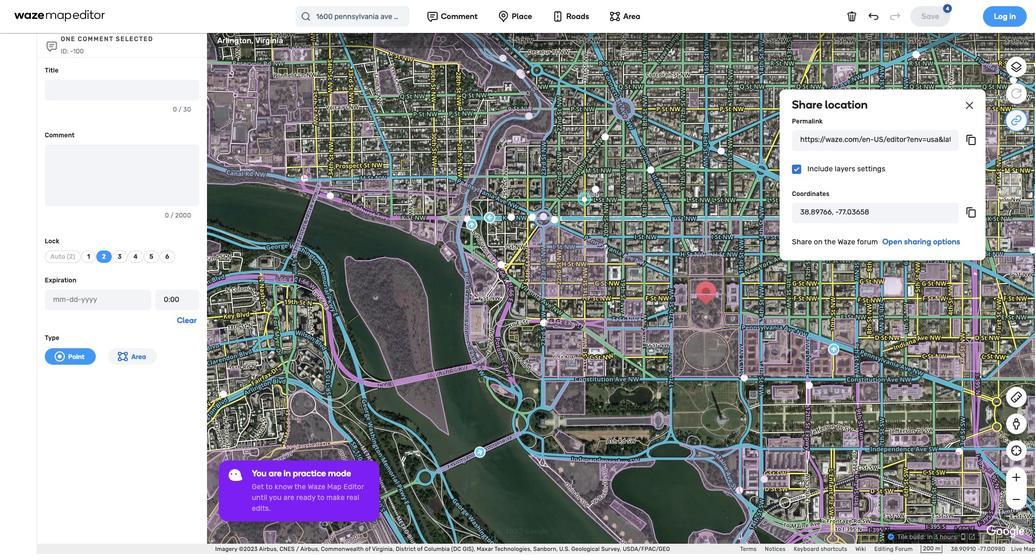 Task type: describe. For each thing, give the bounding box(es) containing it.
share for share location
[[792, 98, 823, 112]]

share on the waze forum
[[792, 238, 878, 247]]

forum
[[857, 238, 878, 247]]

copy image
[[965, 134, 978, 147]]

share for share on the waze forum
[[792, 238, 812, 247]]

share location
[[792, 98, 868, 112]]



Task type: locate. For each thing, give the bounding box(es) containing it.
the
[[825, 238, 836, 247]]

coordinates text field
[[792, 203, 959, 223]]

share left on
[[792, 238, 812, 247]]

share left location
[[792, 98, 823, 112]]

waze
[[838, 238, 856, 247]]

1 vertical spatial share
[[792, 238, 812, 247]]

location
[[825, 98, 868, 112]]

permalink text field
[[792, 130, 959, 151]]

0 vertical spatial share
[[792, 98, 823, 112]]

share
[[792, 98, 823, 112], [792, 238, 812, 247]]

1 share from the top
[[792, 98, 823, 112]]

on
[[814, 238, 823, 247]]

copy image
[[965, 207, 978, 219]]

2 share from the top
[[792, 238, 812, 247]]



Task type: vqa. For each thing, say whether or not it's contained in the screenshot.
top Share
yes



